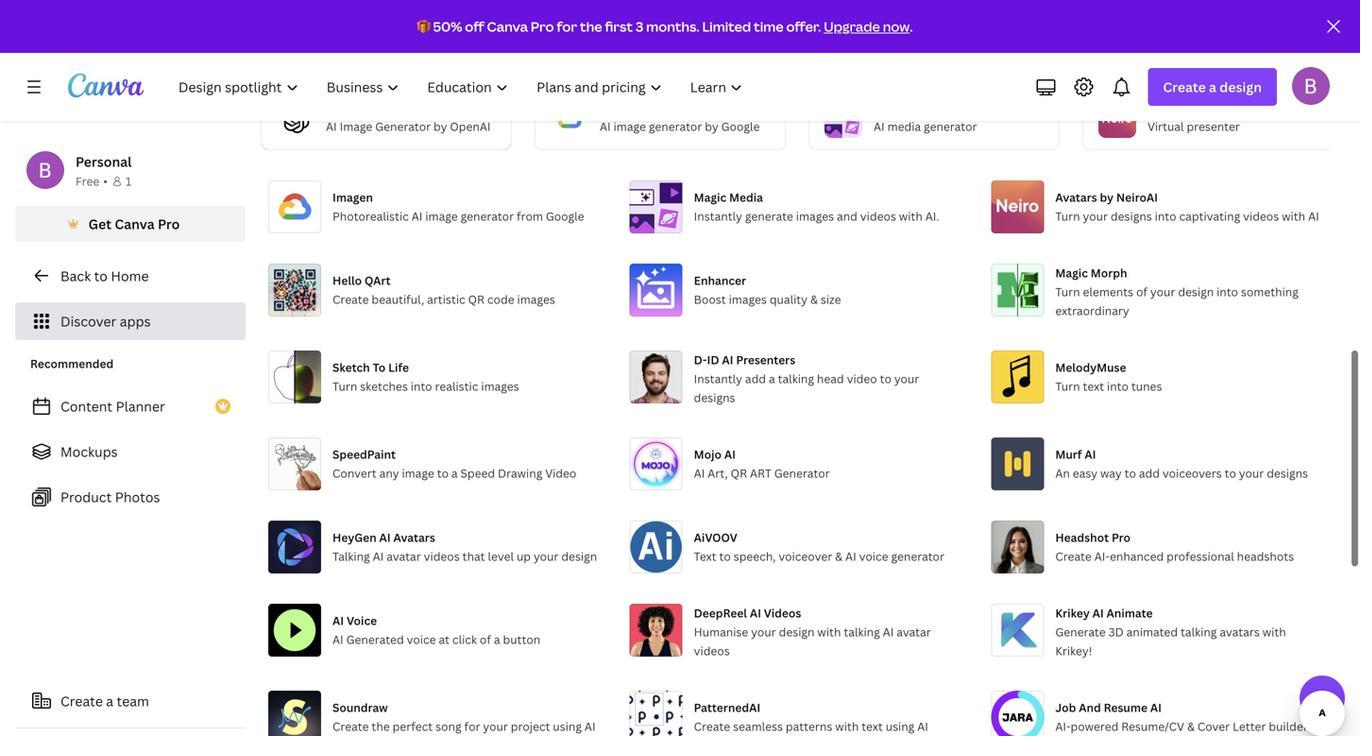 Task type: vqa. For each thing, say whether or not it's contained in the screenshot.


Task type: describe. For each thing, give the bounding box(es) containing it.
a inside speedpaint convert any image to a speed drawing video
[[452, 465, 458, 481]]

turn inside melodymuse turn text into tunes
[[1056, 378, 1081, 394]]

turn inside magic morph turn elements of your design into something extraordinary
[[1056, 284, 1081, 300]]

create inside dropdown button
[[1164, 78, 1207, 96]]

videos inside avatars by neiroai turn your designs into captivating videos with ai
[[1244, 208, 1280, 224]]

product
[[60, 488, 112, 506]]

level
[[488, 549, 514, 564]]

time
[[754, 17, 784, 35]]

add inside "d-id ai presenters instantly add a talking head video to your designs"
[[745, 371, 766, 386]]

discover apps link
[[15, 302, 246, 340]]

your inside the soundraw create the perfect song for your project using ai
[[483, 719, 508, 734]]

d-
[[694, 352, 707, 368]]

home
[[111, 267, 149, 285]]

deepreel
[[694, 605, 747, 621]]

your inside magic morph turn elements of your design into something extraordinary
[[1151, 284, 1176, 300]]

photorealistic
[[333, 208, 409, 224]]

personal
[[76, 153, 132, 171]]

free •
[[76, 173, 108, 189]]

drawing
[[498, 465, 543, 481]]

media
[[730, 189, 764, 205]]

designs inside murf ai an easy way to add voiceovers to your designs
[[1267, 465, 1309, 481]]

perfect
[[393, 719, 433, 734]]

avatars inside heygen ai avatars talking ai avatar videos that level up your design
[[394, 530, 435, 545]]

your inside the deepreel ai videos humanise your design with talking ai avatar videos
[[751, 624, 776, 640]]

videos inside magic media instantly generate images and videos with ai.
[[861, 208, 897, 224]]

•
[[103, 173, 108, 189]]

using inside the soundraw create the perfect song for your project using ai
[[553, 719, 582, 734]]

into inside avatars by neiroai turn your designs into captivating videos with ai
[[1155, 208, 1177, 224]]

krikey ai animate generate 3d animated talking avatars with krikey!
[[1056, 605, 1287, 659]]

to inside "d-id ai presenters instantly add a talking head video to your designs"
[[880, 371, 892, 386]]

image
[[340, 119, 373, 134]]

ai inside the "ai image generator by openai" "button"
[[326, 119, 337, 134]]

turn inside sketch to life turn sketches into realistic images
[[333, 378, 357, 394]]

ai inside patternedai create seamless patterns with text using ai
[[918, 719, 929, 734]]

heygen ai avatars talking ai avatar videos that level up your design
[[333, 530, 597, 564]]

& inside job and resume ai ai-powered resume/cv & cover letter builder
[[1188, 719, 1195, 734]]

ai media generator button
[[802, 0, 1060, 150]]

an
[[1056, 465, 1071, 481]]

with inside magic media instantly generate images and videos with ai.
[[899, 208, 923, 224]]

back to home
[[60, 267, 149, 285]]

using inside patternedai create seamless patterns with text using ai
[[886, 719, 915, 734]]

talking for ai
[[844, 624, 881, 640]]

any
[[380, 465, 399, 481]]

headshot pro create ai-enhanced professional headshots
[[1056, 530, 1295, 564]]

instantly inside magic media instantly generate images and videos with ai.
[[694, 208, 743, 224]]

create a team
[[60, 692, 149, 710]]

with inside krikey ai animate generate 3d animated talking avatars with krikey!
[[1263, 624, 1287, 640]]

a inside dropdown button
[[1210, 78, 1217, 96]]

create inside hello qart create beautiful, artistic qr code images
[[333, 291, 369, 307]]

cover
[[1198, 719, 1231, 734]]

canva inside button
[[115, 215, 155, 233]]

0 vertical spatial pro
[[531, 17, 554, 35]]

google inside button
[[722, 119, 760, 134]]

resume/cv
[[1122, 719, 1185, 734]]

media
[[888, 119, 921, 134]]

list containing content planner
[[15, 387, 246, 516]]

ai inside "d-id ai presenters instantly add a talking head video to your designs"
[[722, 352, 734, 368]]

3d
[[1109, 624, 1124, 640]]

humanise
[[694, 624, 749, 640]]

designs inside avatars by neiroai turn your designs into captivating videos with ai
[[1111, 208, 1153, 224]]

ai- inside job and resume ai ai-powered resume/cv & cover letter builder
[[1056, 719, 1071, 734]]

text
[[694, 549, 717, 564]]

beautiful,
[[372, 291, 424, 307]]

generator inside the aivoov text to speech, voiceover & ai voice generator
[[892, 549, 945, 564]]

voiceover
[[779, 549, 833, 564]]

virtual presenter button
[[1076, 0, 1334, 150]]

ai inside job and resume ai ai-powered resume/cv & cover letter builder
[[1151, 700, 1162, 715]]

button
[[503, 632, 541, 647]]

apps
[[120, 312, 151, 330]]

your inside murf ai an easy way to add voiceovers to your designs
[[1240, 465, 1265, 481]]

to inside speedpaint convert any image to a speed drawing video
[[437, 465, 449, 481]]

generated
[[346, 632, 404, 647]]

generator inside mojo ai ai art, qr art generator
[[775, 465, 830, 481]]

at
[[439, 632, 450, 647]]

magic for instantly
[[694, 189, 727, 205]]

ai image generator by google button
[[528, 0, 786, 150]]

back
[[60, 267, 91, 285]]

melodymuse turn text into tunes
[[1056, 360, 1163, 394]]

design inside the deepreel ai videos humanise your design with talking ai avatar videos
[[779, 624, 815, 640]]

easy
[[1073, 465, 1098, 481]]

powered
[[1071, 719, 1119, 734]]

google inside imagen photorealistic ai image generator from google
[[546, 208, 585, 224]]

3
[[636, 17, 644, 35]]

offer.
[[787, 17, 822, 35]]

recommended
[[30, 356, 114, 371]]

magic morph turn elements of your design into something extraordinary
[[1056, 265, 1299, 318]]

imagen
[[333, 189, 373, 205]]

product photos
[[60, 488, 160, 506]]

by for google
[[705, 119, 719, 134]]

up
[[517, 549, 531, 564]]

that
[[463, 549, 485, 564]]

ai inside the soundraw create the perfect song for your project using ai
[[585, 719, 596, 734]]

ai voice ai generated voice at click of a button
[[333, 613, 541, 647]]

add inside murf ai an easy way to add voiceovers to your designs
[[1140, 465, 1160, 481]]

enhanced
[[1110, 549, 1164, 564]]

free
[[76, 173, 99, 189]]

create inside headshot pro create ai-enhanced professional headshots
[[1056, 549, 1092, 564]]

way
[[1101, 465, 1122, 481]]

sketch to life turn sketches into realistic images
[[333, 360, 519, 394]]

mockups link
[[15, 433, 246, 471]]

sketches
[[360, 378, 408, 394]]

qr inside mojo ai ai art, qr art generator
[[731, 465, 748, 481]]

ai media generator
[[874, 119, 978, 134]]

avatars by neiroai turn your designs into captivating videos with ai
[[1056, 189, 1320, 224]]

talking for head
[[778, 371, 815, 386]]

first
[[605, 17, 633, 35]]

hello
[[333, 273, 362, 288]]

photos
[[115, 488, 160, 506]]

your inside heygen ai avatars talking ai avatar videos that level up your design
[[534, 549, 559, 564]]

design inside magic morph turn elements of your design into something extraordinary
[[1179, 284, 1214, 300]]

instantly inside "d-id ai presenters instantly add a talking head video to your designs"
[[694, 371, 743, 386]]

pro inside button
[[158, 215, 180, 233]]

top level navigation element
[[166, 68, 759, 106]]

generate
[[1056, 624, 1106, 640]]

50%
[[433, 17, 463, 35]]

elements
[[1083, 284, 1134, 300]]

ai inside ai media generator button
[[874, 119, 885, 134]]

design inside heygen ai avatars talking ai avatar videos that level up your design
[[562, 549, 597, 564]]

voice inside the aivoov text to speech, voiceover & ai voice generator
[[860, 549, 889, 564]]

generate
[[745, 208, 794, 224]]

realistic
[[435, 378, 479, 394]]

job
[[1056, 700, 1077, 715]]

upgrade now button
[[824, 17, 910, 35]]

ai.
[[926, 208, 940, 224]]

videos inside the deepreel ai videos humanise your design with talking ai avatar videos
[[694, 643, 730, 659]]

limited
[[703, 17, 751, 35]]

planner
[[116, 397, 165, 415]]

captivating
[[1180, 208, 1241, 224]]

to inside the aivoov text to speech, voiceover & ai voice generator
[[720, 549, 731, 564]]

ai inside murf ai an easy way to add voiceovers to your designs
[[1085, 446, 1097, 462]]

.
[[910, 17, 913, 35]]

murf
[[1056, 446, 1083, 462]]

ai inside ai image generator by google button
[[600, 119, 611, 134]]

image for imagen photorealistic ai image generator from google
[[426, 208, 458, 224]]

avatars
[[1220, 624, 1260, 640]]

mockups
[[60, 443, 118, 461]]

your inside avatars by neiroai turn your designs into captivating videos with ai
[[1083, 208, 1108, 224]]

video
[[546, 465, 577, 481]]

head
[[817, 371, 845, 386]]

qart
[[365, 273, 391, 288]]

video
[[847, 371, 878, 386]]

ai image generator by openai
[[326, 119, 491, 134]]



Task type: locate. For each thing, give the bounding box(es) containing it.
create up virtual presenter
[[1164, 78, 1207, 96]]

into inside magic morph turn elements of your design into something extraordinary
[[1217, 284, 1239, 300]]

imagen photorealistic ai image generator from google
[[333, 189, 585, 224]]

1 vertical spatial image
[[426, 208, 458, 224]]

1 horizontal spatial using
[[886, 719, 915, 734]]

1 using from the left
[[553, 719, 582, 734]]

canva right get
[[115, 215, 155, 233]]

create inside the soundraw create the perfect song for your project using ai
[[333, 719, 369, 734]]

1 horizontal spatial avatar
[[897, 624, 932, 640]]

with inside avatars by neiroai turn your designs into captivating videos with ai
[[1283, 208, 1306, 224]]

0 vertical spatial qr
[[468, 291, 485, 307]]

0 horizontal spatial text
[[862, 719, 883, 734]]

to left 'speed'
[[437, 465, 449, 481]]

1 horizontal spatial &
[[836, 549, 843, 564]]

create inside patternedai create seamless patterns with text using ai
[[694, 719, 731, 734]]

into left something in the top right of the page
[[1217, 284, 1239, 300]]

2 horizontal spatial talking
[[1181, 624, 1218, 640]]

create down patternedai at the right bottom of page
[[694, 719, 731, 734]]

turn inside avatars by neiroai turn your designs into captivating videos with ai
[[1056, 208, 1081, 224]]

0 horizontal spatial talking
[[778, 371, 815, 386]]

generator right art
[[775, 465, 830, 481]]

& right voiceover
[[836, 549, 843, 564]]

0 vertical spatial avatars
[[1056, 189, 1098, 205]]

videos right captivating on the top right of the page
[[1244, 208, 1280, 224]]

for left first
[[557, 17, 578, 35]]

a down presenters
[[769, 371, 776, 386]]

now
[[883, 17, 910, 35]]

voice right voiceover
[[860, 549, 889, 564]]

your down videos
[[751, 624, 776, 640]]

upgrade
[[824, 17, 881, 35]]

ai- inside headshot pro create ai-enhanced professional headshots
[[1095, 549, 1110, 564]]

images right code
[[517, 291, 556, 307]]

bob builder image
[[1293, 67, 1331, 105]]

boost
[[694, 291, 726, 307]]

ai image generator by google
[[600, 119, 760, 134]]

letter
[[1233, 719, 1267, 734]]

with right avatars
[[1263, 624, 1287, 640]]

image for speedpaint convert any image to a speed drawing video
[[402, 465, 435, 481]]

& inside enhancer boost images quality & size
[[811, 291, 818, 307]]

0 horizontal spatial ai-
[[1056, 719, 1071, 734]]

avatars right heygen
[[394, 530, 435, 545]]

click
[[453, 632, 477, 647]]

create down headshot
[[1056, 549, 1092, 564]]

image inside imagen photorealistic ai image generator from google
[[426, 208, 458, 224]]

magic for turn
[[1056, 265, 1089, 281]]

your
[[1083, 208, 1108, 224], [1151, 284, 1176, 300], [895, 371, 920, 386], [1240, 465, 1265, 481], [534, 549, 559, 564], [751, 624, 776, 640], [483, 719, 508, 734]]

🎁
[[417, 17, 431, 35]]

your right video
[[895, 371, 920, 386]]

krikey
[[1056, 605, 1090, 621]]

with inside the deepreel ai videos humanise your design with talking ai avatar videos
[[818, 624, 841, 640]]

images inside sketch to life turn sketches into realistic images
[[481, 378, 519, 394]]

0 vertical spatial &
[[811, 291, 818, 307]]

1 vertical spatial add
[[1140, 465, 1160, 481]]

a
[[1210, 78, 1217, 96], [769, 371, 776, 386], [452, 465, 458, 481], [494, 632, 500, 647], [106, 692, 114, 710]]

1
[[126, 173, 132, 189]]

1 vertical spatial canva
[[115, 215, 155, 233]]

images inside enhancer boost images quality & size
[[729, 291, 767, 307]]

2 vertical spatial &
[[1188, 719, 1195, 734]]

create
[[1164, 78, 1207, 96], [333, 291, 369, 307], [1056, 549, 1092, 564], [60, 692, 103, 710], [333, 719, 369, 734], [694, 719, 731, 734]]

for right song
[[465, 719, 481, 734]]

list
[[15, 387, 246, 516]]

0 horizontal spatial &
[[811, 291, 818, 307]]

0 vertical spatial for
[[557, 17, 578, 35]]

design inside create a design dropdown button
[[1220, 78, 1263, 96]]

0 horizontal spatial add
[[745, 371, 766, 386]]

the down soundraw on the bottom left
[[372, 719, 390, 734]]

into inside sketch to life turn sketches into realistic images
[[411, 378, 432, 394]]

with left ai.
[[899, 208, 923, 224]]

1 horizontal spatial pro
[[531, 17, 554, 35]]

2 horizontal spatial &
[[1188, 719, 1195, 734]]

videos down humanise
[[694, 643, 730, 659]]

pro right off
[[531, 17, 554, 35]]

hello qart create beautiful, artistic qr code images
[[333, 273, 556, 307]]

voice left at
[[407, 632, 436, 647]]

0 vertical spatial voice
[[860, 549, 889, 564]]

0 vertical spatial instantly
[[694, 208, 743, 224]]

team
[[117, 692, 149, 710]]

2 horizontal spatial by
[[1100, 189, 1114, 205]]

designs down 'id'
[[694, 390, 736, 405]]

the left first
[[580, 17, 603, 35]]

by inside avatars by neiroai turn your designs into captivating videos with ai
[[1100, 189, 1114, 205]]

1 vertical spatial google
[[546, 208, 585, 224]]

videos inside heygen ai avatars talking ai avatar videos that level up your design
[[424, 549, 460, 564]]

design right up
[[562, 549, 597, 564]]

0 horizontal spatial avatar
[[387, 549, 421, 564]]

generator right image
[[375, 119, 431, 134]]

2 vertical spatial image
[[402, 465, 435, 481]]

0 horizontal spatial by
[[434, 119, 447, 134]]

magic
[[694, 189, 727, 205], [1056, 265, 1089, 281]]

0 vertical spatial image
[[614, 119, 646, 134]]

1 instantly from the top
[[694, 208, 743, 224]]

add down presenters
[[745, 371, 766, 386]]

generator inside button
[[924, 119, 978, 134]]

avatar inside heygen ai avatars talking ai avatar videos that level up your design
[[387, 549, 421, 564]]

aivoov
[[694, 530, 738, 545]]

0 vertical spatial add
[[745, 371, 766, 386]]

into inside melodymuse turn text into tunes
[[1108, 378, 1129, 394]]

avatars inside avatars by neiroai turn your designs into captivating videos with ai
[[1056, 189, 1098, 205]]

1 horizontal spatial magic
[[1056, 265, 1089, 281]]

qr left code
[[468, 291, 485, 307]]

0 vertical spatial designs
[[1111, 208, 1153, 224]]

virtual presenter
[[1148, 119, 1241, 134]]

speedpaint convert any image to a speed drawing video
[[333, 446, 577, 481]]

for inside the soundraw create the perfect song for your project using ai
[[465, 719, 481, 734]]

images down enhancer
[[729, 291, 767, 307]]

1 horizontal spatial designs
[[1111, 208, 1153, 224]]

create down hello
[[333, 291, 369, 307]]

your inside "d-id ai presenters instantly add a talking head video to your designs"
[[895, 371, 920, 386]]

1 vertical spatial ai-
[[1056, 719, 1071, 734]]

talking inside the deepreel ai videos humanise your design with talking ai avatar videos
[[844, 624, 881, 640]]

of inside ai voice ai generated voice at click of a button
[[480, 632, 491, 647]]

by for openai
[[434, 119, 447, 134]]

with
[[899, 208, 923, 224], [1283, 208, 1306, 224], [818, 624, 841, 640], [1263, 624, 1287, 640], [836, 719, 859, 734]]

1 horizontal spatial qr
[[731, 465, 748, 481]]

talking
[[333, 549, 370, 564]]

1 vertical spatial avatars
[[394, 530, 435, 545]]

of inside magic morph turn elements of your design into something extraordinary
[[1137, 284, 1148, 300]]

ai image generator by openai button
[[254, 0, 512, 150]]

instantly down media
[[694, 208, 743, 224]]

canva right off
[[487, 17, 528, 35]]

0 vertical spatial of
[[1137, 284, 1148, 300]]

1 vertical spatial voice
[[407, 632, 436, 647]]

generator inside "button"
[[375, 119, 431, 134]]

designs down neiroai on the right of the page
[[1111, 208, 1153, 224]]

1 horizontal spatial ai-
[[1095, 549, 1110, 564]]

headshot
[[1056, 530, 1110, 545]]

job and resume ai ai-powered resume/cv & cover letter builder
[[1056, 700, 1309, 734]]

pro
[[531, 17, 554, 35], [158, 215, 180, 233], [1112, 530, 1131, 545]]

1 horizontal spatial for
[[557, 17, 578, 35]]

qr inside hello qart create beautiful, artistic qr code images
[[468, 291, 485, 307]]

using right project
[[553, 719, 582, 734]]

0 horizontal spatial pro
[[158, 215, 180, 233]]

using
[[553, 719, 582, 734], [886, 719, 915, 734]]

1 horizontal spatial text
[[1083, 378, 1105, 394]]

song
[[436, 719, 462, 734]]

pro up enhanced at the bottom
[[1112, 530, 1131, 545]]

1 horizontal spatial add
[[1140, 465, 1160, 481]]

0 horizontal spatial canva
[[115, 215, 155, 233]]

your right elements
[[1151, 284, 1176, 300]]

of right click on the bottom of page
[[480, 632, 491, 647]]

to right video
[[880, 371, 892, 386]]

your left project
[[483, 719, 508, 734]]

2 vertical spatial designs
[[1267, 465, 1309, 481]]

d-id ai presenters instantly add a talking head video to your designs
[[694, 352, 920, 405]]

create down soundraw on the bottom left
[[333, 719, 369, 734]]

a inside ai voice ai generated voice at click of a button
[[494, 632, 500, 647]]

generator inside button
[[649, 119, 702, 134]]

magic inside magic media instantly generate images and videos with ai.
[[694, 189, 727, 205]]

mojo ai ai art, qr art generator
[[694, 446, 830, 481]]

neiroai
[[1117, 189, 1159, 205]]

0 vertical spatial generator
[[375, 119, 431, 134]]

design left something in the top right of the page
[[1179, 284, 1214, 300]]

1 vertical spatial qr
[[731, 465, 748, 481]]

2 using from the left
[[886, 719, 915, 734]]

2 horizontal spatial designs
[[1267, 465, 1309, 481]]

create a design button
[[1149, 68, 1278, 106]]

0 horizontal spatial designs
[[694, 390, 736, 405]]

to right way
[[1125, 465, 1137, 481]]

from
[[517, 208, 543, 224]]

art
[[750, 465, 772, 481]]

magic left "morph"
[[1056, 265, 1089, 281]]

add right way
[[1140, 465, 1160, 481]]

0 horizontal spatial voice
[[407, 632, 436, 647]]

1 vertical spatial designs
[[694, 390, 736, 405]]

0 vertical spatial avatar
[[387, 549, 421, 564]]

0 horizontal spatial the
[[372, 719, 390, 734]]

1 horizontal spatial by
[[705, 119, 719, 134]]

0 vertical spatial ai-
[[1095, 549, 1110, 564]]

& inside the aivoov text to speech, voiceover & ai voice generator
[[836, 549, 843, 564]]

extraordinary
[[1056, 303, 1130, 318]]

1 vertical spatial pro
[[158, 215, 180, 233]]

0 vertical spatial the
[[580, 17, 603, 35]]

create a design
[[1164, 78, 1263, 96]]

the inside the soundraw create the perfect song for your project using ai
[[372, 719, 390, 734]]

presenters
[[736, 352, 796, 368]]

patternedai create seamless patterns with text using ai
[[694, 700, 929, 734]]

1 vertical spatial of
[[480, 632, 491, 647]]

a inside "d-id ai presenters instantly add a talking head video to your designs"
[[769, 371, 776, 386]]

patternedai
[[694, 700, 761, 715]]

1 horizontal spatial voice
[[860, 549, 889, 564]]

with inside patternedai create seamless patterns with text using ai
[[836, 719, 859, 734]]

enhancer
[[694, 273, 747, 288]]

images right realistic
[[481, 378, 519, 394]]

0 vertical spatial text
[[1083, 378, 1105, 394]]

pro inside headshot pro create ai-enhanced professional headshots
[[1112, 530, 1131, 545]]

instantly
[[694, 208, 743, 224], [694, 371, 743, 386]]

0 horizontal spatial qr
[[468, 291, 485, 307]]

images left and
[[796, 208, 835, 224]]

talking inside "d-id ai presenters instantly add a talking head video to your designs"
[[778, 371, 815, 386]]

google
[[722, 119, 760, 134], [546, 208, 585, 224]]

tunes
[[1132, 378, 1163, 394]]

text down melodymuse
[[1083, 378, 1105, 394]]

magic inside magic morph turn elements of your design into something extraordinary
[[1056, 265, 1089, 281]]

& left cover
[[1188, 719, 1195, 734]]

1 vertical spatial for
[[465, 719, 481, 734]]

mojo
[[694, 446, 722, 462]]

text right patterns in the bottom of the page
[[862, 719, 883, 734]]

of right elements
[[1137, 284, 1148, 300]]

create inside button
[[60, 692, 103, 710]]

a inside button
[[106, 692, 114, 710]]

design down videos
[[779, 624, 815, 640]]

your right up
[[534, 549, 559, 564]]

to right text
[[720, 549, 731, 564]]

0 horizontal spatial google
[[546, 208, 585, 224]]

avatar inside the deepreel ai videos humanise your design with talking ai avatar videos
[[897, 624, 932, 640]]

0 vertical spatial canva
[[487, 17, 528, 35]]

1 vertical spatial instantly
[[694, 371, 743, 386]]

image inside speedpaint convert any image to a speed drawing video
[[402, 465, 435, 481]]

ai inside the aivoov text to speech, voiceover & ai voice generator
[[846, 549, 857, 564]]

avatars left neiroai on the right of the page
[[1056, 189, 1098, 205]]

0 horizontal spatial avatars
[[394, 530, 435, 545]]

ai inside imagen photorealistic ai image generator from google
[[412, 208, 423, 224]]

1 vertical spatial the
[[372, 719, 390, 734]]

create left team
[[60, 692, 103, 710]]

your up "morph"
[[1083, 208, 1108, 224]]

a left button
[[494, 632, 500, 647]]

for
[[557, 17, 578, 35], [465, 719, 481, 734]]

using right patterns in the bottom of the page
[[886, 719, 915, 734]]

product photos link
[[15, 478, 246, 516]]

design up presenter
[[1220, 78, 1263, 96]]

google up media
[[722, 119, 760, 134]]

your right voiceovers on the right bottom of the page
[[1240, 465, 1265, 481]]

art,
[[708, 465, 728, 481]]

2 vertical spatial pro
[[1112, 530, 1131, 545]]

discover apps
[[60, 312, 151, 330]]

0 horizontal spatial using
[[553, 719, 582, 734]]

generator
[[375, 119, 431, 134], [775, 465, 830, 481]]

murf ai an easy way to add voiceovers to your designs
[[1056, 446, 1309, 481]]

1 horizontal spatial the
[[580, 17, 603, 35]]

0 vertical spatial magic
[[694, 189, 727, 205]]

image inside button
[[614, 119, 646, 134]]

magic left media
[[694, 189, 727, 205]]

content
[[60, 397, 113, 415]]

generator inside imagen photorealistic ai image generator from google
[[461, 208, 514, 224]]

0 horizontal spatial of
[[480, 632, 491, 647]]

2 horizontal spatial pro
[[1112, 530, 1131, 545]]

0 horizontal spatial magic
[[694, 189, 727, 205]]

pro up back to home link
[[158, 215, 180, 233]]

into
[[1155, 208, 1177, 224], [1217, 284, 1239, 300], [411, 378, 432, 394], [1108, 378, 1129, 394]]

with right patterns in the bottom of the page
[[836, 719, 859, 734]]

1 vertical spatial generator
[[775, 465, 830, 481]]

qr right 'art,'
[[731, 465, 748, 481]]

2 instantly from the top
[[694, 371, 743, 386]]

to right back
[[94, 267, 108, 285]]

ai- down job
[[1056, 719, 1071, 734]]

project
[[511, 719, 550, 734]]

and
[[837, 208, 858, 224]]

google right from
[[546, 208, 585, 224]]

1 horizontal spatial avatars
[[1056, 189, 1098, 205]]

1 vertical spatial avatar
[[897, 624, 932, 640]]

1 horizontal spatial of
[[1137, 284, 1148, 300]]

1 horizontal spatial canva
[[487, 17, 528, 35]]

into down neiroai on the right of the page
[[1155, 208, 1177, 224]]

into left tunes
[[1108, 378, 1129, 394]]

videos
[[764, 605, 802, 621]]

discover
[[60, 312, 117, 330]]

a left 'speed'
[[452, 465, 458, 481]]

0 horizontal spatial generator
[[375, 119, 431, 134]]

videos left that
[[424, 549, 460, 564]]

heygen
[[333, 530, 377, 545]]

talking inside krikey ai animate generate 3d animated talking avatars with krikey!
[[1181, 624, 1218, 640]]

& left size on the top right of the page
[[811, 291, 818, 307]]

a left team
[[106, 692, 114, 710]]

for for your
[[465, 719, 481, 734]]

1 vertical spatial text
[[862, 719, 883, 734]]

get canva pro
[[89, 215, 180, 233]]

into left realistic
[[411, 378, 432, 394]]

ai inside avatars by neiroai turn your designs into captivating videos with ai
[[1309, 208, 1320, 224]]

instantly down 'id'
[[694, 371, 743, 386]]

size
[[821, 291, 842, 307]]

1 horizontal spatial talking
[[844, 624, 881, 640]]

talking
[[778, 371, 815, 386], [844, 624, 881, 640], [1181, 624, 1218, 640]]

1 horizontal spatial generator
[[775, 465, 830, 481]]

for for the
[[557, 17, 578, 35]]

0 vertical spatial google
[[722, 119, 760, 134]]

months.
[[647, 17, 700, 35]]

by inside button
[[705, 119, 719, 134]]

ai inside krikey ai animate generate 3d animated talking avatars with krikey!
[[1093, 605, 1104, 621]]

with up something in the top right of the page
[[1283, 208, 1306, 224]]

1 vertical spatial &
[[836, 549, 843, 564]]

images inside hello qart create beautiful, artistic qr code images
[[517, 291, 556, 307]]

images inside magic media instantly generate images and videos with ai.
[[796, 208, 835, 224]]

voice inside ai voice ai generated voice at click of a button
[[407, 632, 436, 647]]

ai- down headshot
[[1095, 549, 1110, 564]]

openai
[[450, 119, 491, 134]]

melodymuse
[[1056, 360, 1127, 375]]

1 vertical spatial magic
[[1056, 265, 1089, 281]]

designs up headshots
[[1267, 465, 1309, 481]]

1 horizontal spatial google
[[722, 119, 760, 134]]

to right voiceovers on the right bottom of the page
[[1225, 465, 1237, 481]]

aivoov text to speech, voiceover & ai voice generator
[[694, 530, 945, 564]]

seamless
[[733, 719, 783, 734]]

designs inside "d-id ai presenters instantly add a talking head video to your designs"
[[694, 390, 736, 405]]

with down voiceover
[[818, 624, 841, 640]]

a up presenter
[[1210, 78, 1217, 96]]

videos right and
[[861, 208, 897, 224]]

0 horizontal spatial for
[[465, 719, 481, 734]]

text inside patternedai create seamless patterns with text using ai
[[862, 719, 883, 734]]

text inside melodymuse turn text into tunes
[[1083, 378, 1105, 394]]



